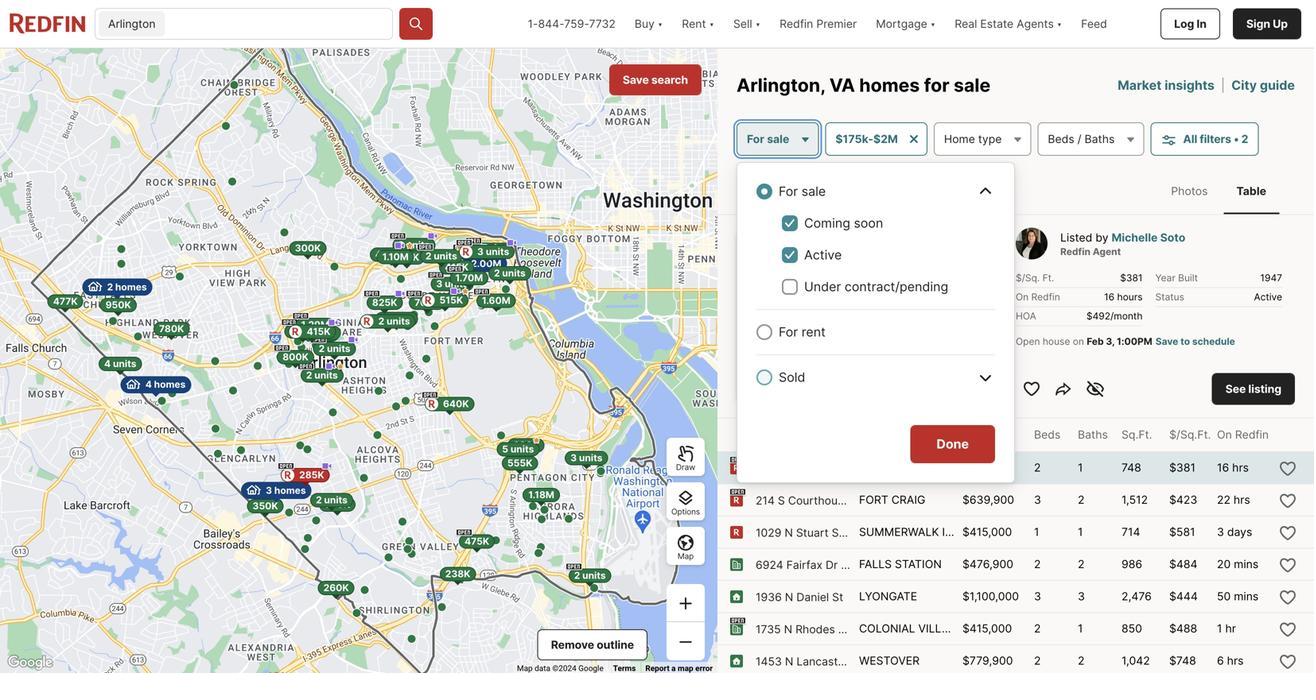 Task type: describe. For each thing, give the bounding box(es) containing it.
270k
[[395, 252, 419, 263]]

see listing button
[[1212, 374, 1295, 405]]

16 hrs
[[1217, 461, 1249, 475]]

st for lancaster
[[852, 655, 863, 669]]

open
[[1016, 336, 1040, 347]]

buy ▾ button
[[625, 0, 672, 48]]

214 s courthouse rd link
[[756, 494, 867, 508]]

home type button
[[934, 122, 1031, 156]]

mill for 103
[[839, 462, 856, 476]]

open house on feb 3, 1:00pm save to schedule
[[1016, 336, 1235, 347]]

sq.ft. button
[[1122, 419, 1152, 452]]

tab list containing photos
[[1143, 168, 1295, 214]]

save inside button
[[623, 73, 649, 87]]

log in
[[1174, 17, 1207, 31]]

$779,900
[[963, 655, 1013, 668]]

beds for beds
[[1034, 428, 1061, 442]]

rent ▾
[[682, 17, 714, 31]]

sign up
[[1246, 17, 1288, 31]]

guide
[[1260, 77, 1295, 93]]

market insights link
[[1118, 77, 1215, 93]]

menu containing for sale
[[737, 162, 1015, 483]]

$423
[[1169, 494, 1197, 507]]

on
[[1073, 336, 1084, 347]]

475k
[[465, 536, 489, 548]]

1 vertical spatial sale
[[767, 132, 789, 146]]

toggle search results table view tab
[[1224, 172, 1279, 211]]

baths inside button
[[1085, 132, 1115, 146]]

3,
[[1106, 336, 1115, 347]]

1 vertical spatial 4
[[104, 358, 111, 370]]

#216
[[858, 526, 883, 540]]

log
[[1174, 17, 1194, 31]]

draw button
[[667, 438, 705, 476]]

save search button
[[609, 64, 702, 95]]

s left 103,
[[851, 381, 858, 392]]

214 s courthouse rd
[[756, 494, 867, 508]]

map button
[[667, 527, 705, 566]]

see listing link
[[1212, 374, 1295, 405]]

825k
[[372, 297, 397, 309]]

1.18m
[[528, 490, 554, 501]]

1 vertical spatial baths
[[1078, 428, 1108, 442]]

redfin inside button
[[780, 17, 813, 31]]

city guide link
[[1232, 77, 1295, 93]]

hrs for 22 hrs
[[1234, 494, 1250, 507]]

city
[[1232, 77, 1257, 93]]

0 vertical spatial 5
[[462, 251, 468, 262]]

sign
[[1246, 17, 1270, 31]]

1pm
[[830, 236, 848, 246]]

for sale button
[[757, 182, 995, 214]]

agent
[[1093, 246, 1121, 258]]

$175k-$2m button
[[825, 122, 927, 156]]

2 vertical spatial 4
[[145, 379, 152, 391]]

n for lancaster
[[785, 655, 793, 669]]

555k
[[507, 458, 533, 469]]

1 horizontal spatial save
[[1156, 336, 1178, 347]]

300k
[[295, 243, 321, 254]]

1-844-759-7732
[[528, 17, 616, 31]]

238k
[[445, 569, 470, 580]]

22 hrs
[[1217, 494, 1250, 507]]

2 horizontal spatial 4
[[375, 249, 382, 261]]

redfin
[[749, 236, 781, 246]]

5- for 103,
[[881, 381, 892, 392]]

unit for 103
[[885, 462, 907, 476]]

▾ for sell ▾
[[755, 17, 761, 31]]

all
[[1183, 132, 1197, 146]]

0 horizontal spatial on
[[1016, 291, 1029, 303]]

1 vertical spatial 5
[[502, 444, 508, 455]]

$748
[[1169, 655, 1196, 668]]

log in button
[[1161, 8, 1220, 39]]

103,
[[892, 381, 910, 392]]

Active checkbox
[[782, 247, 798, 263]]

1 hr
[[1217, 623, 1236, 636]]

1:00pm
[[1117, 336, 1152, 347]]

50
[[1217, 590, 1231, 604]]

mortgage ▾ button
[[876, 0, 936, 48]]

▾ for buy ▾
[[658, 17, 663, 31]]

daniel
[[797, 591, 829, 604]]

st for daniel
[[832, 591, 843, 604]]

1453 n lancaster st westover
[[756, 655, 920, 669]]

for for for rent "option"
[[779, 324, 798, 340]]

up
[[1273, 17, 1288, 31]]

2 units down '800k'
[[306, 370, 338, 381]]

n for rhodes
[[784, 623, 792, 637]]

under
[[804, 279, 841, 295]]

home
[[944, 132, 975, 146]]

103
[[922, 462, 941, 476]]

$639,900
[[963, 494, 1014, 507]]

1 horizontal spatial on
[[1217, 428, 1232, 442]]

2 inside button
[[1241, 132, 1248, 146]]

mortgage ▾ button
[[866, 0, 945, 48]]

1735 n rhodes st #242 link
[[756, 623, 880, 637]]

beds button
[[1034, 419, 1061, 452]]

for sale inside for sale dropdown button
[[779, 184, 826, 199]]

7732
[[589, 17, 616, 31]]

in
[[1197, 17, 1207, 31]]

price
[[963, 428, 989, 442]]

1735
[[756, 623, 781, 637]]

1 horizontal spatial $285,000
[[963, 461, 1013, 475]]

3 homes
[[266, 485, 306, 497]]

850
[[1122, 623, 1142, 636]]

2 units up 1.60m
[[494, 268, 526, 279]]

table
[[1237, 184, 1266, 198]]

save to schedule button
[[1156, 336, 1235, 348]]

colonial
[[859, 623, 915, 636]]

listing
[[1248, 383, 1282, 396]]

open
[[783, 236, 807, 246]]

for for for sale 'radio'
[[779, 184, 798, 199]]

2 units up remove outline button on the bottom left
[[574, 571, 606, 582]]

toggle search results photos view tab
[[1158, 172, 1221, 211]]

Sold radio
[[757, 370, 772, 386]]

1.10m
[[382, 251, 409, 263]]

2 units down the 825k
[[378, 316, 410, 327]]

50 mins
[[1217, 590, 1259, 604]]

soto
[[1160, 231, 1186, 244]]

map region
[[0, 0, 865, 674]]

to
[[1181, 336, 1190, 347]]

16 for 16 hours
[[1104, 291, 1115, 303]]

1 vertical spatial active
[[1254, 291, 1282, 303]]

hoa
[[1016, 310, 1036, 322]]

st for rhodes
[[838, 623, 849, 637]]

fort craig
[[859, 494, 926, 507]]

For rent radio
[[757, 324, 772, 340]]

mortgage
[[876, 17, 927, 31]]

redfin inside the listed by michelle soto redfin agent
[[1060, 246, 1091, 258]]

redfin premier button
[[770, 0, 866, 48]]

2 inside the 2 units 385k
[[381, 313, 387, 325]]

redfin up 16 hrs
[[1235, 428, 1269, 442]]

see listing
[[1226, 383, 1282, 396]]

village
[[918, 623, 964, 636]]

1735 n rhodes st #242
[[756, 623, 880, 637]]

mortgage ▾
[[876, 17, 936, 31]]

$1,100,000
[[963, 590, 1019, 604]]

$415,000 for summerwalk i&ii $415,000
[[963, 526, 1012, 539]]

For sale radio
[[757, 184, 772, 199]]

save search
[[623, 73, 688, 87]]

$2m
[[873, 132, 898, 146]]

hrs for 6 hrs
[[1227, 655, 1244, 668]]

homes for 3 homes
[[274, 485, 306, 497]]

0 vertical spatial $285,000
[[749, 343, 820, 360]]



Task type: locate. For each thing, give the bounding box(es) containing it.
$381 up the $423
[[1169, 461, 1196, 475]]

0 horizontal spatial active
[[804, 247, 842, 263]]

1.29m
[[301, 319, 329, 331]]

s right 214
[[778, 494, 785, 508]]

mill down bath
[[820, 381, 836, 392]]

unit left 103,
[[860, 381, 879, 392]]

1 horizontal spatial arlington,
[[913, 381, 956, 392]]

agents
[[1017, 17, 1054, 31]]

sale inside for sale dropdown button
[[802, 184, 826, 199]]

arlington for 816 s arlington mill dr s unit 5-103
[[788, 462, 835, 476]]

1 horizontal spatial va
[[959, 381, 971, 392]]

options
[[671, 508, 700, 517]]

• inside button
[[1234, 132, 1239, 146]]

1 horizontal spatial 415k
[[445, 262, 469, 273]]

for sale up for sale 'radio'
[[747, 132, 789, 146]]

beds left /
[[1048, 132, 1074, 146]]

• right filters
[[1234, 132, 1239, 146]]

mins for 20 mins
[[1234, 558, 1259, 572]]

s down the 'beds'
[[768, 381, 774, 392]]

n left #216
[[846, 526, 854, 540]]

1 vertical spatial beds
[[1034, 428, 1061, 442]]

$415,000
[[963, 526, 1012, 539], [963, 623, 1012, 636]]

sale right for
[[954, 74, 991, 96]]

n right 1936
[[785, 591, 793, 604]]

see
[[1226, 383, 1246, 396]]

s for 816 s arlington mill dr s unit 5-103, arlington, va 22204
[[768, 381, 774, 392]]

▾ inside dropdown button
[[1057, 17, 1062, 31]]

mill left park on the bottom right of the page
[[839, 462, 856, 476]]

5 units up 1.70m
[[462, 251, 493, 262]]

$415,000 for colonial village $415,000
[[963, 623, 1012, 636]]

1 vertical spatial arlington,
[[913, 381, 956, 392]]

0 vertical spatial for sale
[[747, 132, 789, 146]]

816 for 816 s arlington mill dr s unit 5-103, arlington, va 22204
[[749, 381, 766, 392]]

2
[[1241, 132, 1248, 146], [398, 240, 404, 251], [425, 250, 431, 262], [494, 268, 500, 279], [107, 282, 113, 293], [381, 313, 387, 325], [378, 316, 384, 327], [319, 343, 325, 355], [749, 366, 756, 379], [306, 370, 312, 381], [1034, 461, 1041, 475], [1078, 494, 1085, 507], [316, 495, 322, 506], [1034, 558, 1041, 572], [1078, 558, 1085, 572], [574, 571, 580, 582], [1034, 623, 1041, 636], [1034, 655, 1041, 668], [1078, 655, 1085, 668]]

16 up 22
[[1217, 461, 1229, 475]]

save left search
[[623, 73, 649, 87]]

1453 n lancaster st link
[[756, 655, 863, 669]]

2 vertical spatial sale
[[802, 184, 826, 199]]

1 vertical spatial save
[[1156, 336, 1178, 347]]

5 up 555k
[[502, 444, 508, 455]]

4 ▾ from the left
[[931, 17, 936, 31]]

photos
[[1171, 184, 1208, 198]]

s left glen
[[875, 462, 882, 476]]

mins right 50
[[1234, 590, 1259, 604]]

1453
[[756, 655, 782, 669]]

4 units
[[375, 249, 407, 261], [104, 358, 136, 370]]

summerwalk
[[859, 526, 939, 539]]

1 vertical spatial 5 units
[[502, 444, 534, 455]]

0 horizontal spatial mill
[[820, 381, 836, 392]]

for inside dropdown button
[[779, 184, 798, 199]]

950k
[[105, 299, 131, 311]]

6924 fairfax dr #316 link
[[756, 559, 867, 573]]

tab list
[[1143, 168, 1295, 214]]

0 horizontal spatial $285,000
[[749, 343, 820, 360]]

for right for rent "option"
[[779, 324, 798, 340]]

285k
[[299, 470, 324, 481]]

beds
[[759, 366, 785, 379]]

st right "daniel"
[[832, 591, 843, 604]]

summerwalk i&ii $415,000
[[859, 526, 1012, 539]]

built
[[1178, 272, 1198, 284]]

1 bath
[[798, 366, 830, 379]]

baths left sq.ft.
[[1078, 428, 1108, 442]]

0 horizontal spatial •
[[801, 188, 807, 201]]

submit search image
[[408, 16, 424, 32]]

va up $175k-
[[829, 74, 855, 96]]

st down #242
[[852, 655, 863, 669]]

stuart
[[796, 526, 829, 540]]

redfin down listed
[[1060, 246, 1091, 258]]

22204
[[974, 381, 1004, 392]]

2 mins from the top
[[1234, 590, 1259, 604]]

dr
[[838, 381, 849, 392], [860, 462, 872, 476], [826, 559, 838, 572]]

sort:
[[813, 188, 840, 201]]

1 vertical spatial 16
[[1217, 461, 1229, 475]]

active down sat,
[[804, 247, 842, 263]]

16
[[1104, 291, 1115, 303], [1217, 461, 1229, 475]]

mins for 50 mins
[[1234, 590, 1259, 604]]

coming
[[804, 215, 850, 231]]

0 vertical spatial active
[[804, 247, 842, 263]]

Under contract/pending checkbox
[[782, 279, 798, 295]]

2 units up the 270k
[[398, 240, 430, 251]]

$285,000
[[749, 343, 820, 360], [963, 461, 1013, 475]]

• for homes
[[801, 188, 807, 201]]

filters
[[1200, 132, 1231, 146]]

0 vertical spatial sale
[[954, 74, 991, 96]]

1 vertical spatial $415,000
[[963, 623, 1012, 636]]

soon
[[854, 215, 883, 231]]

on up 16 hrs
[[1217, 428, 1232, 442]]

0 vertical spatial unit
[[860, 381, 879, 392]]

n for daniel
[[785, 591, 793, 604]]

baths right /
[[1085, 132, 1115, 146]]

va
[[829, 74, 855, 96], [959, 381, 971, 392]]

0 horizontal spatial 5 units
[[462, 251, 493, 262]]

to
[[850, 236, 863, 246]]

1 horizontal spatial $381
[[1169, 461, 1196, 475]]

year
[[1155, 272, 1176, 284]]

0 vertical spatial arlington
[[108, 17, 156, 30]]

for right for sale 'radio'
[[779, 184, 798, 199]]

0 vertical spatial mins
[[1234, 558, 1259, 572]]

insights
[[1165, 77, 1215, 93]]

beds inside beds / baths button
[[1048, 132, 1074, 146]]

816 for 816 s arlington mill dr s unit 5-103
[[756, 462, 775, 476]]

google image
[[4, 653, 56, 674]]

baths
[[1085, 132, 1115, 146], [1078, 428, 1108, 442]]

options button
[[667, 483, 705, 521]]

1 vertical spatial hrs
[[1234, 494, 1250, 507]]

0 vertical spatial $381
[[1120, 272, 1143, 284]]

1.60m
[[482, 295, 510, 307]]

816 down 2 beds
[[749, 381, 766, 392]]

fort
[[859, 494, 888, 507]]

unit up fort craig
[[885, 462, 907, 476]]

0 vertical spatial 4
[[375, 249, 382, 261]]

st for stuart
[[832, 526, 843, 540]]

390k
[[324, 499, 350, 511]]

1 horizontal spatial 4
[[145, 379, 152, 391]]

1 vertical spatial on
[[1217, 428, 1232, 442]]

1 vertical spatial mill
[[839, 462, 856, 476]]

▾ right mortgage
[[931, 17, 936, 31]]

▾ right buy
[[658, 17, 663, 31]]

2 units right the 270k
[[425, 250, 457, 262]]

1 vertical spatial for sale
[[779, 184, 826, 199]]

3 ▾ from the left
[[755, 17, 761, 31]]

2 horizontal spatial sale
[[954, 74, 991, 96]]

1 vertical spatial mins
[[1234, 590, 1259, 604]]

$415,000 up $476,900
[[963, 526, 1012, 539]]

0 vertical spatial 5-
[[881, 381, 892, 392]]

redfin down ft.
[[1031, 291, 1060, 303]]

4 homes
[[145, 379, 186, 391]]

1 horizontal spatial 5-
[[910, 462, 922, 476]]

menu
[[737, 162, 1015, 483]]

dr for 103
[[860, 462, 872, 476]]

16 up $492/month
[[1104, 291, 1115, 303]]

on up hoa
[[1016, 291, 1029, 303]]

sign up button
[[1233, 8, 1301, 39]]

816 up 214
[[756, 462, 775, 476]]

lancaster
[[797, 655, 849, 669]]

sold
[[779, 370, 805, 385]]

0 vertical spatial 816
[[749, 381, 766, 392]]

0 vertical spatial hrs
[[1232, 461, 1249, 475]]

dr up rd
[[860, 462, 872, 476]]

sale
[[954, 74, 991, 96], [767, 132, 789, 146], [802, 184, 826, 199]]

active inside menu
[[804, 247, 842, 263]]

1 horizontal spatial •
[[1234, 132, 1239, 146]]

415k
[[445, 262, 469, 273], [307, 326, 331, 338]]

0 horizontal spatial unit
[[860, 381, 879, 392]]

arlington for 816 s arlington mill dr s unit 5-103, arlington, va 22204
[[777, 381, 818, 392]]

colonial village $415,000
[[859, 623, 1012, 636]]

s for 816 s arlington mill dr s unit 5-103
[[778, 462, 785, 476]]

$476,900
[[963, 558, 1013, 572]]

2 $415,000 from the top
[[963, 623, 1012, 636]]

4 units up the 825k
[[375, 249, 407, 261]]

st inside 1453 n lancaster st westover
[[852, 655, 863, 669]]

0 horizontal spatial sale
[[767, 132, 789, 146]]

redfin left premier
[[780, 17, 813, 31]]

arlington, right 103,
[[913, 381, 956, 392]]

1 horizontal spatial active
[[1254, 291, 1282, 303]]

5 up 1.70m
[[462, 251, 468, 262]]

177
[[737, 188, 756, 201]]

2 units down "385k"
[[319, 343, 350, 355]]

1 horizontal spatial 4 units
[[375, 249, 407, 261]]

▾ right agents
[[1057, 17, 1062, 31]]

$381 up the hours
[[1120, 272, 1143, 284]]

415k up '800k'
[[307, 326, 331, 338]]

0 vertical spatial beds
[[1048, 132, 1074, 146]]

mins right the 20
[[1234, 558, 1259, 572]]

0 horizontal spatial save
[[623, 73, 649, 87]]

1 vertical spatial 4 units
[[104, 358, 136, 370]]

748
[[1122, 461, 1141, 475]]

va left 22204
[[959, 381, 971, 392]]

$/sq.ft. button
[[1169, 419, 1211, 452]]

0 horizontal spatial $381
[[1120, 272, 1143, 284]]

falls
[[859, 558, 892, 572]]

22
[[1217, 494, 1231, 507]]

1 $415,000 from the top
[[963, 526, 1012, 539]]

1 ▾ from the left
[[658, 17, 663, 31]]

redfin open sat, 1pm to 3pm
[[749, 236, 884, 246]]

2 vertical spatial hrs
[[1227, 655, 1244, 668]]

on
[[1016, 291, 1029, 303], [1217, 428, 1232, 442]]

1 vertical spatial arlington
[[777, 381, 818, 392]]

sell ▾ button
[[733, 0, 761, 48]]

1 horizontal spatial unit
[[885, 462, 907, 476]]

5 ▾ from the left
[[1057, 17, 1062, 31]]

7 homes
[[107, 282, 147, 293]]

homes for 4 homes
[[154, 379, 186, 391]]

2 ▾ from the left
[[709, 17, 714, 31]]

2 vertical spatial for
[[779, 324, 798, 340]]

save left to
[[1156, 336, 1178, 347]]

st right stuart
[[832, 526, 843, 540]]

under contract/pending
[[804, 279, 948, 295]]

1 vertical spatial 5-
[[910, 462, 922, 476]]

n right 1453
[[785, 655, 793, 669]]

▾ for rent ▾
[[709, 17, 714, 31]]

1 vertical spatial 415k
[[307, 326, 331, 338]]

1-
[[528, 17, 538, 31]]

2 beds
[[749, 366, 785, 379]]

for sale up coming soon option
[[779, 184, 826, 199]]

1 vertical spatial unit
[[885, 462, 907, 476]]

n inside 1453 n lancaster st westover
[[785, 655, 793, 669]]

michelle soto link
[[1112, 231, 1186, 244]]

mill for 103,
[[820, 381, 836, 392]]

dr right sold
[[838, 381, 849, 392]]

1 vertical spatial for
[[779, 184, 798, 199]]

$285,000 up the 'beds'
[[749, 343, 820, 360]]

0 horizontal spatial 5-
[[881, 381, 892, 392]]

0 horizontal spatial 16
[[1104, 291, 1115, 303]]

homes for 7 homes
[[115, 282, 147, 293]]

Coming soon checkbox
[[782, 215, 798, 231]]

arlington, down 'sell ▾'
[[737, 74, 825, 96]]

beds for beds / baths
[[1048, 132, 1074, 146]]

glen
[[890, 461, 920, 475]]

2 vertical spatial arlington
[[788, 462, 835, 476]]

None search field
[[168, 9, 392, 41]]

0 vertical spatial 4 units
[[375, 249, 407, 261]]

feed
[[1081, 17, 1107, 31]]

hrs for 16 hrs
[[1232, 461, 1249, 475]]

▾ right "sell"
[[755, 17, 761, 31]]

$285,000 up $639,900
[[963, 461, 1013, 475]]

1029 n stuart st n #216
[[756, 526, 883, 540]]

n for stuart
[[785, 526, 793, 540]]

0 horizontal spatial va
[[829, 74, 855, 96]]

1 vertical spatial dr
[[860, 462, 872, 476]]

remove outline button
[[538, 630, 648, 661]]

s up 214 s courthouse rd
[[778, 462, 785, 476]]

st left #242
[[838, 623, 849, 637]]

market insights | city guide
[[1118, 77, 1295, 93]]

3
[[474, 244, 481, 256], [477, 246, 484, 258], [436, 278, 443, 290], [571, 453, 577, 464], [266, 485, 272, 497], [1034, 494, 1041, 507], [1217, 526, 1224, 539], [1034, 590, 1041, 604], [1078, 590, 1085, 604]]

0 vertical spatial 415k
[[445, 262, 469, 273]]

1 mins from the top
[[1234, 558, 1259, 572]]

1 horizontal spatial mill
[[839, 462, 856, 476]]

beds left baths button
[[1034, 428, 1061, 442]]

active down 1947
[[1254, 291, 1282, 303]]

5 units up 555k
[[502, 444, 534, 455]]

1947
[[1260, 272, 1282, 284]]

1 vertical spatial $381
[[1169, 461, 1196, 475]]

$444
[[1169, 590, 1198, 604]]

0 vertical spatial va
[[829, 74, 855, 96]]

$/sq. ft.
[[1016, 272, 1054, 284]]

map
[[678, 552, 694, 562]]

1 horizontal spatial 5 units
[[502, 444, 534, 455]]

ft.
[[1043, 272, 1054, 284]]

dr for 103,
[[838, 381, 849, 392]]

1 horizontal spatial 5
[[502, 444, 508, 455]]

dr left the #316 at bottom right
[[826, 559, 838, 572]]

0 vertical spatial mill
[[820, 381, 836, 392]]

0 horizontal spatial 415k
[[307, 326, 331, 338]]

for up for sale 'radio'
[[747, 132, 764, 146]]

beds / baths button
[[1038, 122, 1144, 156]]

2 units down the 285k
[[316, 495, 348, 506]]

415k left 2.00m
[[445, 262, 469, 273]]

▾ right rent on the right
[[709, 17, 714, 31]]

remove
[[551, 639, 594, 652]]

20 mins
[[1217, 558, 1259, 572]]

▾ for mortgage ▾
[[931, 17, 936, 31]]

0 vertical spatial arlington,
[[737, 74, 825, 96]]

0 vertical spatial for
[[747, 132, 764, 146]]

214
[[756, 494, 775, 508]]

sale up coming
[[802, 184, 826, 199]]

homes for 2 homes
[[115, 282, 147, 293]]

/
[[1078, 132, 1082, 146]]

s for 214 s courthouse rd
[[778, 494, 785, 508]]

0 horizontal spatial 4 units
[[104, 358, 136, 370]]

active
[[804, 247, 842, 263], [1254, 291, 1282, 303]]

1 vertical spatial $285,000
[[963, 461, 1013, 475]]

0 vertical spatial save
[[623, 73, 649, 87]]

1 vertical spatial •
[[801, 188, 807, 201]]

mins
[[1234, 558, 1259, 572], [1234, 590, 1259, 604]]

0 vertical spatial 5 units
[[462, 251, 493, 262]]

• left sort:
[[801, 188, 807, 201]]

n right 1029
[[785, 526, 793, 540]]

0 horizontal spatial 4
[[104, 358, 111, 370]]

5-
[[881, 381, 892, 392], [910, 462, 922, 476]]

hrs right 6 in the right bottom of the page
[[1227, 655, 1244, 668]]

$415,000 up $779,900
[[963, 623, 1012, 636]]

0 vertical spatial 16
[[1104, 291, 1115, 303]]

1 horizontal spatial 16
[[1217, 461, 1229, 475]]

0 vertical spatial baths
[[1085, 132, 1115, 146]]

n right 1735
[[784, 623, 792, 637]]

5- for 103
[[910, 462, 922, 476]]

16 for 16 hrs
[[1217, 461, 1229, 475]]

falls station
[[859, 558, 942, 572]]

hrs right 22
[[1234, 494, 1250, 507]]

1 horizontal spatial sale
[[802, 184, 826, 199]]

1 vertical spatial va
[[959, 381, 971, 392]]

units inside the 2 units 385k
[[389, 313, 412, 325]]

contract/pending
[[845, 279, 948, 295]]

3pm
[[865, 236, 884, 246]]

0 vertical spatial •
[[1234, 132, 1239, 146]]

0 horizontal spatial arlington,
[[737, 74, 825, 96]]

homes for 177 homes • sort:
[[758, 188, 795, 201]]

1029 n stuart st n #216 link
[[756, 526, 883, 540]]

0 vertical spatial dr
[[838, 381, 849, 392]]

unit for 103,
[[860, 381, 879, 392]]

0 vertical spatial on
[[1016, 291, 1029, 303]]

6924 fairfax dr #316
[[756, 559, 867, 572]]

• for filters
[[1234, 132, 1239, 146]]

1 vertical spatial 816
[[756, 462, 775, 476]]

redfin
[[780, 17, 813, 31], [1060, 246, 1091, 258], [1031, 291, 1060, 303], [1235, 428, 1269, 442]]

agent photo image
[[1016, 228, 1048, 260]]

sale up for sale 'radio'
[[767, 132, 789, 146]]

hrs down the on redfin button
[[1232, 461, 1249, 475]]

0 horizontal spatial 5
[[462, 251, 468, 262]]

0 vertical spatial $415,000
[[963, 526, 1012, 539]]

4 units down 950k
[[104, 358, 136, 370]]

2 vertical spatial dr
[[826, 559, 838, 572]]



Task type: vqa. For each thing, say whether or not it's contained in the screenshot.


